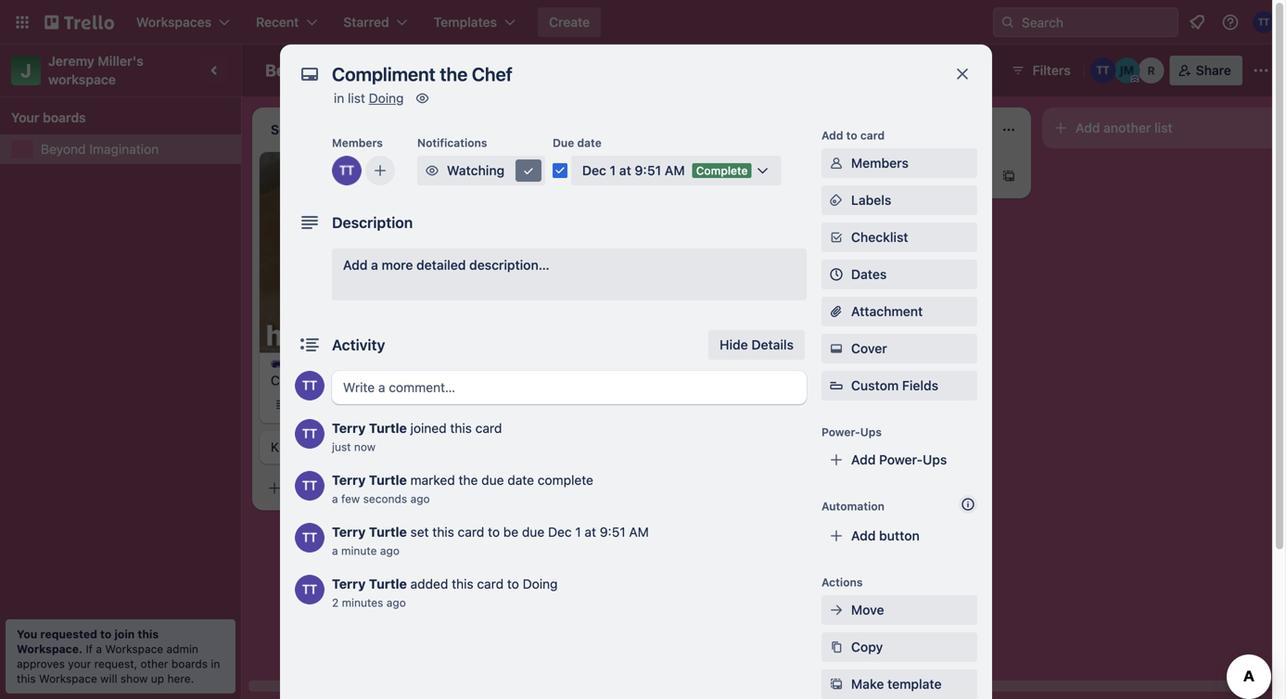 Task type: describe. For each thing, give the bounding box(es) containing it.
add members to card image
[[373, 161, 388, 180]]

to up 'members' link
[[846, 129, 857, 142]]

detailed
[[416, 257, 466, 273]]

this inside you requested to join this workspace.
[[138, 628, 159, 641]]

1 down instagram at the bottom left
[[356, 398, 361, 411]]

r button
[[1138, 57, 1164, 83]]

terry turtle marked the due date complete a few seconds ago
[[332, 472, 593, 505]]

add down power-ups on the bottom right of the page
[[851, 452, 876, 467]]

your boards with 1 items element
[[11, 107, 221, 129]]

due
[[553, 136, 574, 149]]

due inside terry turtle marked the due date complete a few seconds ago
[[481, 472, 504, 488]]

Search field
[[1015, 8, 1178, 36]]

terry turtle joined this card just now
[[332, 420, 502, 453]]

0 vertical spatial ups
[[860, 426, 882, 439]]

add left the more
[[343, 257, 368, 273]]

set
[[410, 524, 429, 540]]

terry turtle (terryturtle) image down 'kickoff meeting'
[[295, 471, 325, 501]]

custom
[[851, 378, 899, 393]]

dates button
[[822, 260, 977, 289]]

hide details
[[720, 337, 794, 352]]

labels link
[[822, 185, 977, 215]]

turtle for set this card to be due dec 1 at 9:51 am
[[369, 524, 407, 540]]

this for added
[[452, 576, 473, 592]]

terry turtle set this card to be due dec 1 at 9:51 am a minute ago
[[332, 524, 649, 557]]

r
[[1147, 64, 1155, 77]]

activity
[[332, 336, 385, 354]]

meeting
[[316, 439, 365, 455]]

few
[[341, 492, 360, 505]]

you requested to join this workspace.
[[17, 628, 159, 656]]

1 right thoughts
[[610, 163, 616, 178]]

0 vertical spatial add a card button
[[786, 161, 994, 191]]

fields
[[902, 378, 938, 393]]

turtle for added this card to doing
[[369, 576, 407, 592]]

color: bold red, title: "thoughts" element
[[534, 159, 604, 173]]

1 horizontal spatial members
[[851, 155, 909, 171]]

add a more detailed description…
[[343, 257, 550, 273]]

description
[[332, 214, 413, 231]]

add down add to card
[[816, 168, 840, 184]]

a minute ago link
[[332, 544, 400, 557]]

hide
[[720, 337, 748, 352]]

0 vertical spatial am
[[665, 163, 685, 178]]

mark due date as complete image
[[553, 163, 567, 178]]

create from template… image for the top add a card button
[[1001, 169, 1016, 184]]

create instagram link
[[271, 371, 486, 390]]

kickoff meeting
[[271, 439, 365, 455]]

add button button
[[822, 521, 977, 551]]

0 horizontal spatial imagination
[[89, 141, 159, 157]]

sm image for checklist
[[827, 228, 846, 247]]

join
[[114, 628, 135, 641]]

power-ups
[[822, 426, 882, 439]]

to inside you requested to join this workspace.
[[100, 628, 112, 641]]

custom fields button
[[822, 376, 977, 395]]

2
[[332, 596, 339, 609]]

add to card
[[822, 129, 885, 142]]

a inside terry turtle set this card to be due dec 1 at 9:51 am a minute ago
[[332, 544, 338, 557]]

cover
[[851, 341, 887, 356]]

checklist link
[[822, 223, 977, 252]]

custom fields
[[851, 378, 938, 393]]

0 notifications image
[[1186, 11, 1208, 33]]

kickoff meeting link
[[271, 438, 486, 457]]

requested
[[40, 628, 97, 641]]

terry turtle (terryturtle) image up terry turtle joined this card just now
[[467, 394, 490, 416]]

watching button
[[417, 156, 545, 185]]

dates
[[851, 267, 887, 282]]

sm image inside watching button
[[519, 161, 538, 180]]

sm image for labels
[[827, 191, 846, 210]]

show menu image
[[1252, 61, 1270, 80]]

at inside terry turtle set this card to be due dec 1 at 9:51 am a minute ago
[[585, 524, 596, 540]]

0 vertical spatial members
[[332, 136, 383, 149]]

terry for set this card to be due dec 1 at 9:51 am
[[332, 524, 366, 540]]

9:51 inside terry turtle set this card to be due dec 1 at 9:51 am a minute ago
[[600, 524, 626, 540]]

Dec 1 checkbox
[[560, 234, 617, 256]]

if
[[86, 643, 93, 656]]

terry turtle (terryturtle) image left "just"
[[295, 419, 325, 449]]

here.
[[167, 672, 194, 685]]

boards inside 'if a workspace admin approves your request, other boards in this workspace will show up here.'
[[171, 657, 208, 670]]

2 minutes ago link
[[332, 596, 406, 609]]

card inside terry turtle set this card to be due dec 1 at 9:51 am a minute ago
[[458, 524, 484, 540]]

members link
[[822, 148, 977, 178]]

automation image
[[971, 56, 997, 82]]

turtle for joined this card
[[369, 420, 407, 436]]

ago inside terry turtle marked the due date complete a few seconds ago
[[410, 492, 430, 505]]

card inside terry turtle added this card to doing 2 minutes ago
[[477, 576, 504, 592]]

search image
[[1000, 15, 1015, 30]]

card up 'members' link
[[860, 129, 885, 142]]

approves
[[17, 657, 65, 670]]

watching
[[447, 163, 505, 178]]

automation
[[822, 500, 885, 513]]

sm image for cover
[[827, 339, 846, 358]]

a inside 'if a workspace admin approves your request, other boards in this workspace will show up here.'
[[96, 643, 102, 656]]

attachment button
[[822, 297, 977, 326]]

1 vertical spatial add a card
[[289, 480, 355, 496]]

share
[[1196, 63, 1231, 78]]

your
[[11, 110, 39, 125]]

create from template… image for the bottommost add a card button
[[475, 481, 490, 496]]

1 horizontal spatial power-
[[879, 452, 923, 467]]

dec 1
[[582, 238, 611, 251]]

kickoff
[[271, 439, 313, 455]]

ago inside terry turtle set this card to be due dec 1 at 9:51 am a minute ago
[[380, 544, 400, 557]]

j
[[21, 59, 31, 81]]

just now link
[[332, 440, 376, 453]]

move
[[851, 602, 884, 618]]

beyond inside text field
[[265, 60, 325, 80]]

1 vertical spatial add a card button
[[260, 473, 467, 503]]

am inside terry turtle set this card to be due dec 1 at 9:51 am a minute ago
[[629, 524, 649, 540]]

Write a comment text field
[[332, 371, 807, 404]]

another
[[1103, 120, 1151, 135]]

up
[[151, 672, 164, 685]]

admin
[[166, 643, 198, 656]]

show
[[120, 672, 148, 685]]

jeremy miller (jeremymiller198) image
[[1114, 57, 1140, 83]]

imagination inside text field
[[329, 60, 423, 80]]

description…
[[469, 257, 550, 273]]

power ups image
[[946, 63, 960, 78]]

board image
[[514, 62, 529, 77]]

thinking link
[[534, 171, 749, 189]]

sm image for copy
[[827, 638, 846, 656]]

your boards
[[11, 110, 86, 125]]

add another list button
[[1042, 108, 1286, 148]]

notifications
[[417, 136, 487, 149]]

card up labels
[[854, 168, 882, 184]]

workspace.
[[17, 643, 83, 656]]

terry for joined this card
[[332, 420, 366, 436]]

color: purple, title: none image
[[271, 360, 308, 368]]

more
[[382, 257, 413, 273]]

now
[[354, 440, 376, 453]]

terry turtle added this card to doing 2 minutes ago
[[332, 576, 558, 609]]

date inside terry turtle marked the due date complete a few seconds ago
[[507, 472, 534, 488]]

primary element
[[0, 0, 1286, 45]]



Task type: vqa. For each thing, say whether or not it's contained in the screenshot.
please
no



Task type: locate. For each thing, give the bounding box(es) containing it.
this inside terry turtle added this card to doing 2 minutes ago
[[452, 576, 473, 592]]

ups
[[860, 426, 882, 439], [923, 452, 947, 467]]

in right other on the left bottom of page
[[211, 657, 220, 670]]

list right another
[[1154, 120, 1173, 135]]

copy link
[[822, 632, 977, 662]]

doing down beyond imagination text field
[[369, 90, 404, 106]]

1
[[610, 163, 616, 178], [606, 238, 611, 251], [319, 398, 324, 411], [356, 398, 361, 411], [575, 524, 581, 540]]

1 vertical spatial power-
[[879, 452, 923, 467]]

sm image left mark due date as complete image in the left top of the page
[[519, 161, 538, 180]]

instagram
[[314, 373, 374, 388]]

terry inside terry turtle added this card to doing 2 minutes ago
[[332, 576, 366, 592]]

in inside 'if a workspace admin approves your request, other boards in this workspace will show up here.'
[[211, 657, 220, 670]]

0 horizontal spatial workspace
[[39, 672, 97, 685]]

this for joined
[[450, 420, 472, 436]]

card inside terry turtle joined this card just now
[[475, 420, 502, 436]]

sm image down actions
[[827, 601, 846, 619]]

other
[[141, 657, 168, 670]]

hide details link
[[709, 330, 805, 360]]

beyond imagination inside text field
[[265, 60, 423, 80]]

workspace
[[48, 72, 116, 87]]

add button
[[851, 528, 920, 543]]

2 terry from the top
[[332, 472, 366, 488]]

1 inside terry turtle set this card to be due dec 1 at 9:51 am a minute ago
[[575, 524, 581, 540]]

will
[[100, 672, 117, 685]]

due date
[[553, 136, 602, 149]]

this down approves
[[17, 672, 36, 685]]

power-
[[822, 426, 860, 439], [879, 452, 923, 467]]

0 vertical spatial 9:51
[[635, 163, 661, 178]]

Mark due date as complete checkbox
[[553, 163, 567, 178]]

create inside button
[[549, 14, 590, 30]]

boards
[[43, 110, 86, 125], [171, 657, 208, 670]]

complete
[[696, 164, 748, 177]]

add a card
[[816, 168, 882, 184], [289, 480, 355, 496]]

terry turtle (terryturtle) image down complete
[[731, 234, 753, 256]]

dec down thinking on the left
[[582, 238, 603, 251]]

0 vertical spatial power-
[[822, 426, 860, 439]]

terry turtle (terryturtle) image down color: purple, title: none icon
[[295, 371, 325, 401]]

0 vertical spatial create
[[549, 14, 590, 30]]

add another list
[[1076, 120, 1173, 135]]

share button
[[1170, 56, 1242, 85]]

create instagram
[[271, 373, 374, 388]]

cover link
[[822, 334, 977, 363]]

list left the doing link at left top
[[348, 90, 365, 106]]

to
[[846, 129, 857, 142], [488, 524, 500, 540], [507, 576, 519, 592], [100, 628, 112, 641]]

doing inside terry turtle added this card to doing 2 minutes ago
[[523, 576, 558, 592]]

sm image inside the labels 'link'
[[827, 191, 846, 210]]

3 turtle from the top
[[369, 524, 407, 540]]

1 vertical spatial in
[[211, 657, 220, 670]]

0 horizontal spatial doing
[[369, 90, 404, 106]]

0 vertical spatial due
[[481, 472, 504, 488]]

this right 'join'
[[138, 628, 159, 641]]

1 vertical spatial imagination
[[89, 141, 159, 157]]

back to home image
[[45, 7, 114, 37]]

1 vertical spatial date
[[507, 472, 534, 488]]

1 vertical spatial boards
[[171, 657, 208, 670]]

terry for added this card to doing
[[332, 576, 366, 592]]

a inside terry turtle marked the due date complete a few seconds ago
[[332, 492, 338, 505]]

1 horizontal spatial ups
[[923, 452, 947, 467]]

0 horizontal spatial boards
[[43, 110, 86, 125]]

1 vertical spatial create
[[271, 373, 311, 388]]

1 horizontal spatial list
[[1154, 120, 1173, 135]]

beyond
[[265, 60, 325, 80], [41, 141, 86, 157]]

0 vertical spatial at
[[619, 163, 631, 178]]

doing link
[[369, 90, 404, 106]]

None text field
[[323, 57, 935, 91]]

terry up "few"
[[332, 472, 366, 488]]

due right be
[[522, 524, 545, 540]]

the
[[459, 472, 478, 488]]

this right added
[[452, 576, 473, 592]]

terry turtle (terryturtle) image
[[1090, 57, 1116, 83], [295, 371, 325, 401], [467, 394, 490, 416], [295, 419, 325, 449], [295, 523, 325, 553], [295, 575, 325, 605]]

to left be
[[488, 524, 500, 540]]

1 vertical spatial dec
[[582, 238, 603, 251]]

details
[[751, 337, 794, 352]]

add a more detailed description… link
[[332, 248, 807, 300]]

0 horizontal spatial due
[[481, 472, 504, 488]]

ago down marked
[[410, 492, 430, 505]]

create for create
[[549, 14, 590, 30]]

be
[[503, 524, 518, 540]]

0 horizontal spatial beyond
[[41, 141, 86, 157]]

4 terry from the top
[[332, 576, 366, 592]]

1 vertical spatial am
[[629, 524, 649, 540]]

sm image right the doing link at left top
[[413, 89, 432, 108]]

0 horizontal spatial am
[[629, 524, 649, 540]]

seconds
[[363, 492, 407, 505]]

if a workspace admin approves your request, other boards in this workspace will show up here.
[[17, 643, 220, 685]]

sm image down add to card
[[827, 154, 846, 172]]

beyond imagination up in list doing
[[265, 60, 423, 80]]

0 horizontal spatial create from template… image
[[475, 481, 490, 496]]

1 horizontal spatial create
[[549, 14, 590, 30]]

doing down terry turtle set this card to be due dec 1 at 9:51 am a minute ago
[[523, 576, 558, 592]]

turtle up the a minute ago link
[[369, 524, 407, 540]]

this for set
[[432, 524, 454, 540]]

add a card button down the now
[[260, 473, 467, 503]]

doing
[[369, 90, 404, 106], [523, 576, 558, 592]]

in down beyond imagination text field
[[334, 90, 344, 106]]

joined
[[410, 420, 447, 436]]

workspace down 'join'
[[105, 643, 163, 656]]

dec right be
[[548, 524, 572, 540]]

this
[[450, 420, 472, 436], [432, 524, 454, 540], [452, 576, 473, 592], [138, 628, 159, 641], [17, 672, 36, 685]]

power- down power-ups on the bottom right of the page
[[879, 452, 923, 467]]

Board name text field
[[256, 56, 432, 85]]

ups down fields
[[923, 452, 947, 467]]

move link
[[822, 595, 977, 625]]

list
[[348, 90, 365, 106], [1154, 120, 1173, 135]]

0 vertical spatial doing
[[369, 90, 404, 106]]

create from template… image
[[1001, 169, 1016, 184], [475, 481, 490, 496]]

this right joined
[[450, 420, 472, 436]]

add power-ups link
[[822, 445, 977, 475]]

sm image inside make template link
[[827, 675, 846, 694]]

ago
[[410, 492, 430, 505], [380, 544, 400, 557], [386, 596, 406, 609]]

in list doing
[[334, 90, 404, 106]]

1 horizontal spatial add a card button
[[786, 161, 994, 191]]

due right the the
[[481, 472, 504, 488]]

create for create instagram
[[271, 373, 311, 388]]

1 vertical spatial at
[[585, 524, 596, 540]]

just
[[332, 440, 351, 453]]

1 horizontal spatial boards
[[171, 657, 208, 670]]

beyond imagination link
[[41, 140, 230, 159]]

1 horizontal spatial beyond
[[265, 60, 325, 80]]

minute
[[341, 544, 377, 557]]

dec for dec 1 at 9:51 am
[[582, 163, 606, 178]]

sm image inside copy link
[[827, 638, 846, 656]]

3 terry from the top
[[332, 524, 366, 540]]

checklist
[[851, 229, 908, 245]]

0 horizontal spatial add a card
[[289, 480, 355, 496]]

actions
[[822, 576, 863, 589]]

0 vertical spatial list
[[348, 90, 365, 106]]

terry turtle (terryturtle) image left minute
[[295, 523, 325, 553]]

thoughts thinking
[[534, 160, 604, 187]]

turtle up 2 minutes ago link
[[369, 576, 407, 592]]

this right set
[[432, 524, 454, 540]]

1 horizontal spatial due
[[522, 524, 545, 540]]

1 vertical spatial workspace
[[39, 672, 97, 685]]

star or unstar board image
[[444, 63, 458, 78]]

sm image left labels
[[827, 191, 846, 210]]

0 vertical spatial workspace
[[105, 643, 163, 656]]

terry turtle (terryturtle) image right open information menu 'icon'
[[1253, 11, 1275, 33]]

1 down create instagram on the left bottom
[[319, 398, 324, 411]]

members up add members to card image
[[332, 136, 383, 149]]

make template
[[851, 676, 942, 692]]

sm image down notifications
[[423, 161, 441, 180]]

beyond imagination down your boards with 1 items element
[[41, 141, 159, 157]]

2 vertical spatial ago
[[386, 596, 406, 609]]

sm image left copy
[[827, 638, 846, 656]]

due inside terry turtle set this card to be due dec 1 at 9:51 am a minute ago
[[522, 524, 545, 540]]

at down complete
[[585, 524, 596, 540]]

imagination
[[329, 60, 423, 80], [89, 141, 159, 157]]

0 vertical spatial dec
[[582, 163, 606, 178]]

list inside button
[[1154, 120, 1173, 135]]

1 vertical spatial beyond imagination
[[41, 141, 159, 157]]

0 horizontal spatial create
[[271, 373, 311, 388]]

0 horizontal spatial ups
[[860, 426, 882, 439]]

make template link
[[822, 669, 977, 699]]

terry up '2'
[[332, 576, 366, 592]]

1 terry from the top
[[332, 420, 366, 436]]

filters button
[[1005, 56, 1076, 85]]

0 vertical spatial add a card
[[816, 168, 882, 184]]

1 vertical spatial due
[[522, 524, 545, 540]]

1 inside dec 1 option
[[606, 238, 611, 251]]

2 turtle from the top
[[369, 472, 407, 488]]

0 horizontal spatial date
[[507, 472, 534, 488]]

complete
[[538, 472, 593, 488]]

0 vertical spatial date
[[577, 136, 602, 149]]

1 down complete
[[575, 524, 581, 540]]

terry inside terry turtle marked the due date complete a few seconds ago
[[332, 472, 366, 488]]

1 horizontal spatial create from template… image
[[1001, 169, 1016, 184]]

turtle inside terry turtle added this card to doing 2 minutes ago
[[369, 576, 407, 592]]

to left 'join'
[[100, 628, 112, 641]]

dec inside option
[[582, 238, 603, 251]]

imagination up in list doing
[[329, 60, 423, 80]]

sm image for make template
[[827, 675, 846, 694]]

to inside terry turtle set this card to be due dec 1 at 9:51 am a minute ago
[[488, 524, 500, 540]]

add a card up labels
[[816, 168, 882, 184]]

1 horizontal spatial doing
[[523, 576, 558, 592]]

add down automation on the right
[[851, 528, 876, 543]]

add a card down 'kickoff meeting'
[[289, 480, 355, 496]]

0 vertical spatial ago
[[410, 492, 430, 505]]

your
[[68, 657, 91, 670]]

1 vertical spatial ups
[[923, 452, 947, 467]]

power- down custom
[[822, 426, 860, 439]]

create button
[[538, 7, 601, 37]]

turtle up kickoff meeting link
[[369, 420, 407, 436]]

ups up add power-ups
[[860, 426, 882, 439]]

add up 'members' link
[[822, 129, 843, 142]]

card down meeting
[[328, 480, 355, 496]]

0 horizontal spatial 9:51
[[600, 524, 626, 540]]

1 horizontal spatial imagination
[[329, 60, 423, 80]]

1 horizontal spatial in
[[334, 90, 344, 106]]

0 vertical spatial boards
[[43, 110, 86, 125]]

add a card button
[[786, 161, 994, 191], [260, 473, 467, 503]]

you
[[17, 628, 37, 641]]

minutes
[[342, 596, 383, 609]]

card left be
[[458, 524, 484, 540]]

add left another
[[1076, 120, 1100, 135]]

ago inside terry turtle added this card to doing 2 minutes ago
[[386, 596, 406, 609]]

copy
[[851, 639, 883, 655]]

thoughts
[[553, 160, 604, 173]]

1 vertical spatial create from template… image
[[475, 481, 490, 496]]

boards right your
[[43, 110, 86, 125]]

dec
[[582, 163, 606, 178], [582, 238, 603, 251], [548, 524, 572, 540]]

1 vertical spatial 9:51
[[600, 524, 626, 540]]

terry turtle (terryturtle) image left r
[[1090, 57, 1116, 83]]

date left complete
[[507, 472, 534, 488]]

1 horizontal spatial workspace
[[105, 643, 163, 656]]

added
[[410, 576, 448, 592]]

card down terry turtle set this card to be due dec 1 at 9:51 am a minute ago
[[477, 576, 504, 592]]

open information menu image
[[1221, 13, 1240, 32]]

1 vertical spatial doing
[[523, 576, 558, 592]]

1 vertical spatial members
[[851, 155, 909, 171]]

card up the the
[[475, 420, 502, 436]]

ago right minute
[[380, 544, 400, 557]]

make
[[851, 676, 884, 692]]

0 vertical spatial in
[[334, 90, 344, 106]]

workspace visible image
[[477, 63, 492, 78]]

add power-ups
[[851, 452, 947, 467]]

turtle for marked the due date complete
[[369, 472, 407, 488]]

labels
[[851, 192, 891, 208]]

in
[[334, 90, 344, 106], [211, 657, 220, 670]]

imagination down your boards with 1 items element
[[89, 141, 159, 157]]

ago right minutes
[[386, 596, 406, 609]]

date right due
[[577, 136, 602, 149]]

add a card button up labels
[[786, 161, 994, 191]]

terry for marked the due date complete
[[332, 472, 366, 488]]

this inside terry turtle joined this card just now
[[450, 420, 472, 436]]

4 turtle from the top
[[369, 576, 407, 592]]

terry turtle (terryturtle) image left '2'
[[295, 575, 325, 605]]

0 horizontal spatial list
[[348, 90, 365, 106]]

sm image for move
[[827, 601, 846, 619]]

dec for dec 1
[[582, 238, 603, 251]]

sm image for members
[[827, 154, 846, 172]]

1 horizontal spatial date
[[577, 136, 602, 149]]

2 vertical spatial dec
[[548, 524, 572, 540]]

terry inside terry turtle joined this card just now
[[332, 420, 366, 436]]

turtle inside terry turtle marked the due date complete a few seconds ago
[[369, 472, 407, 488]]

terry up minute
[[332, 524, 366, 540]]

turtle inside terry turtle set this card to be due dec 1 at 9:51 am a minute ago
[[369, 524, 407, 540]]

0 vertical spatial beyond imagination
[[265, 60, 423, 80]]

sm image for watching
[[423, 161, 441, 180]]

a few seconds ago link
[[332, 492, 430, 505]]

0 horizontal spatial members
[[332, 136, 383, 149]]

terry turtle (terryturtle) image left add members to card image
[[332, 156, 362, 185]]

members up labels
[[851, 155, 909, 171]]

sm image inside checklist link
[[827, 228, 846, 247]]

0 horizontal spatial in
[[211, 657, 220, 670]]

1 vertical spatial ago
[[380, 544, 400, 557]]

sm image
[[827, 154, 846, 172], [519, 161, 538, 180], [827, 191, 846, 210], [827, 638, 846, 656], [827, 675, 846, 694]]

this inside terry turtle set this card to be due dec 1 at 9:51 am a minute ago
[[432, 524, 454, 540]]

sm image inside the move link
[[827, 601, 846, 619]]

workspace down your on the bottom
[[39, 672, 97, 685]]

sm image inside watching button
[[423, 161, 441, 180]]

miller's
[[98, 53, 143, 69]]

sm image left checklist
[[827, 228, 846, 247]]

filters
[[1033, 63, 1071, 78]]

0 vertical spatial create from template… image
[[1001, 169, 1016, 184]]

0 horizontal spatial at
[[585, 524, 596, 540]]

1 vertical spatial list
[[1154, 120, 1173, 135]]

0 vertical spatial imagination
[[329, 60, 423, 80]]

jeremy miller's workspace
[[48, 53, 147, 87]]

terry up just now link
[[332, 420, 366, 436]]

0 horizontal spatial add a card button
[[260, 473, 467, 503]]

1 down thinking link
[[606, 238, 611, 251]]

0 horizontal spatial beyond imagination
[[41, 141, 159, 157]]

button
[[879, 528, 920, 543]]

thinking
[[534, 172, 585, 187]]

this inside 'if a workspace admin approves your request, other boards in this workspace will show up here.'
[[17, 672, 36, 685]]

to inside terry turtle added this card to doing 2 minutes ago
[[507, 576, 519, 592]]

at right thoughts
[[619, 163, 631, 178]]

sm image left 'cover'
[[827, 339, 846, 358]]

sm image left make
[[827, 675, 846, 694]]

turtle up seconds
[[369, 472, 407, 488]]

1 horizontal spatial am
[[665, 163, 685, 178]]

rubyanndersson (rubyanndersson) image
[[1138, 57, 1164, 83]]

dec inside terry turtle set this card to be due dec 1 at 9:51 am a minute ago
[[548, 524, 572, 540]]

terry inside terry turtle set this card to be due dec 1 at 9:51 am a minute ago
[[332, 524, 366, 540]]

1 horizontal spatial beyond imagination
[[265, 60, 423, 80]]

add down kickoff
[[289, 480, 314, 496]]

1 vertical spatial beyond
[[41, 141, 86, 157]]

turtle inside terry turtle joined this card just now
[[369, 420, 407, 436]]

create
[[549, 14, 590, 30], [271, 373, 311, 388]]

1 turtle from the top
[[369, 420, 407, 436]]

0 vertical spatial beyond
[[265, 60, 325, 80]]

1 horizontal spatial at
[[619, 163, 631, 178]]

sm image inside cover link
[[827, 339, 846, 358]]

1 horizontal spatial 9:51
[[635, 163, 661, 178]]

sm image
[[413, 89, 432, 108], [423, 161, 441, 180], [827, 228, 846, 247], [827, 339, 846, 358], [827, 601, 846, 619]]

boards down admin
[[171, 657, 208, 670]]

dec down due date
[[582, 163, 606, 178]]

to down terry turtle set this card to be due dec 1 at 9:51 am a minute ago
[[507, 576, 519, 592]]

0 horizontal spatial power-
[[822, 426, 860, 439]]

jeremy
[[48, 53, 94, 69]]

sm image inside 'members' link
[[827, 154, 846, 172]]

attachment
[[851, 304, 923, 319]]

request,
[[94, 657, 137, 670]]

terry turtle (terryturtle) image
[[1253, 11, 1275, 33], [332, 156, 362, 185], [731, 234, 753, 256], [295, 471, 325, 501]]

1 horizontal spatial add a card
[[816, 168, 882, 184]]



